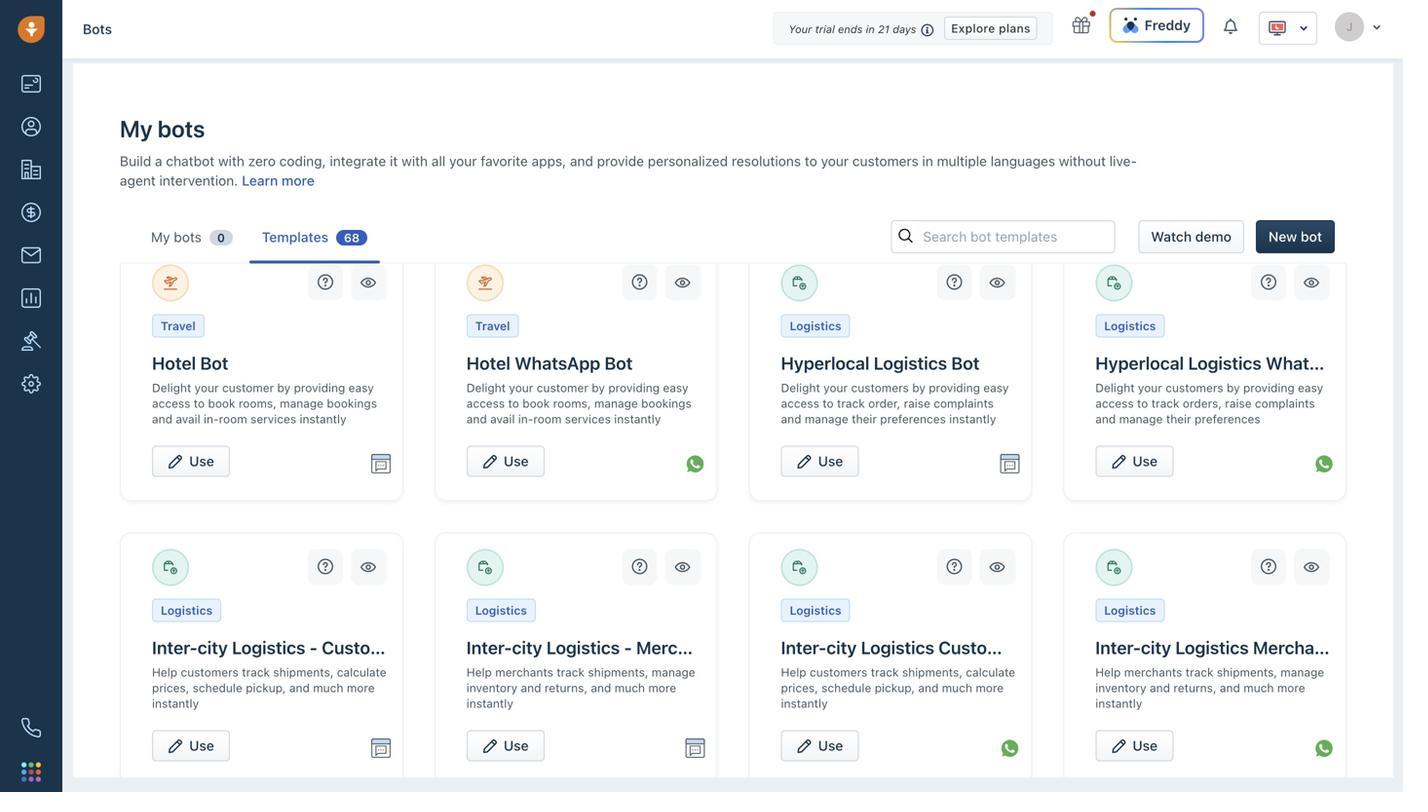 Task type: describe. For each thing, give the bounding box(es) containing it.
phone element
[[12, 708, 51, 747]]

trial
[[815, 23, 835, 36]]

phone image
[[21, 718, 41, 738]]

ends
[[838, 23, 863, 36]]

in
[[866, 23, 875, 36]]

days
[[893, 23, 916, 36]]

1 horizontal spatial ic_arrow_down image
[[1372, 21, 1382, 33]]

your
[[789, 23, 812, 36]]

ic_info_icon image
[[921, 22, 935, 38]]

freddy
[[1145, 17, 1191, 33]]

explore plans
[[951, 21, 1031, 35]]

freshworks switcher image
[[21, 762, 41, 782]]



Task type: vqa. For each thing, say whether or not it's contained in the screenshot.
the Bots
yes



Task type: locate. For each thing, give the bounding box(es) containing it.
ic_arrow_down image
[[1299, 21, 1309, 35], [1372, 21, 1382, 33]]

properties image
[[21, 331, 41, 351]]

explore plans button
[[945, 17, 1038, 40]]

plans
[[999, 21, 1031, 35]]

missing translation "unavailable" for locale "en-us" image
[[1268, 19, 1287, 38]]

your trial ends in 21 days
[[789, 23, 916, 36]]

freddy button
[[1110, 8, 1205, 43]]

0 horizontal spatial ic_arrow_down image
[[1299, 21, 1309, 35]]

21
[[878, 23, 890, 36]]

bots
[[83, 21, 112, 37]]

explore
[[951, 21, 996, 35]]

bell regular image
[[1224, 17, 1240, 36]]



